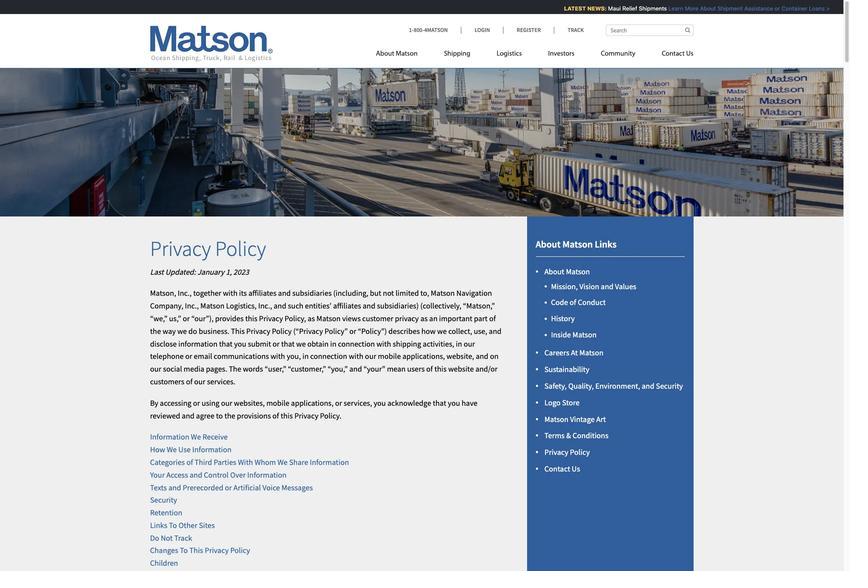 Task type: describe. For each thing, give the bounding box(es) containing it.
2 vertical spatial we
[[278, 457, 288, 467]]

third
[[195, 457, 212, 467]]

0 vertical spatial we
[[191, 432, 201, 442]]

categories
[[150, 457, 185, 467]]

2023
[[234, 267, 249, 277]]

1-800-4matson
[[409, 26, 448, 34]]

"matson,"
[[463, 301, 495, 311]]

obtain
[[308, 339, 329, 349]]

or inside "information we receive how we use information categories of third parties with whom we share information your access and control over information texts and prerecorded or artificial voice messages security retention links to other sites do not track changes to this privacy policy children"
[[225, 483, 232, 493]]

company,
[[150, 301, 183, 311]]

information down receive
[[192, 445, 232, 455]]

way
[[163, 326, 176, 336]]

of down media
[[186, 377, 193, 387]]

do not track link
[[150, 533, 192, 543]]

register link
[[504, 26, 554, 34]]

"customer,"
[[288, 364, 326, 374]]

"policy")
[[358, 326, 387, 336]]

of right part
[[490, 314, 496, 324]]

community link
[[588, 46, 649, 64]]

about inside top menu 'navigation'
[[376, 50, 395, 57]]

its
[[239, 288, 247, 298]]

how
[[422, 326, 436, 336]]

texts and prerecorded or artificial voice messages link
[[150, 483, 313, 493]]

but
[[370, 288, 382, 298]]

vintage
[[571, 414, 595, 424]]

or up media
[[185, 351, 192, 361]]

last updated: january 1, 2023
[[150, 267, 249, 277]]

limited
[[396, 288, 419, 298]]

mobile inside by accessing or using our websites, mobile applications, or services, you acknowledge that you have reviewed and agree to the provisions of this privacy policy.
[[267, 398, 290, 408]]

of inside by accessing or using our websites, mobile applications, or services, you acknowledge that you have reviewed and agree to the provisions of this privacy policy.
[[273, 411, 279, 421]]

or left using
[[193, 398, 200, 408]]

an
[[430, 314, 438, 324]]

learn
[[663, 5, 678, 12]]

our left the social
[[150, 364, 162, 374]]

history
[[551, 314, 575, 324]]

inc., up "our"),
[[185, 301, 199, 311]]

about matson links
[[536, 238, 617, 250]]

code
[[551, 298, 569, 308]]

privacy
[[395, 314, 419, 324]]

whom
[[255, 457, 276, 467]]

have
[[462, 398, 478, 408]]

or right 'submit'
[[273, 339, 280, 349]]

logo store
[[545, 398, 580, 408]]

subsidiaries)
[[377, 301, 419, 311]]

to
[[216, 411, 223, 421]]

mission,
[[551, 281, 578, 291]]

security inside "information we receive how we use information categories of third parties with whom we share information your access and control over information texts and prerecorded or artificial voice messages security retention links to other sites do not track changes to this privacy policy children"
[[150, 495, 177, 505]]

provides
[[215, 314, 244, 324]]

1 vertical spatial connection
[[311, 351, 348, 361]]

and left on
[[476, 351, 489, 361]]

latest news: maui relief shipments learn more about shipment assistance or container loans >
[[559, 5, 825, 12]]

communications
[[214, 351, 269, 361]]

information right share
[[310, 457, 349, 467]]

using
[[202, 398, 220, 408]]

maui
[[603, 5, 616, 12]]

children
[[150, 558, 178, 568]]

register
[[517, 26, 541, 34]]

links inside section
[[595, 238, 617, 250]]

privacy policy inside about matson links section
[[545, 447, 590, 457]]

views
[[342, 314, 361, 324]]

terms & conditions link
[[545, 431, 609, 441]]

matson vintage art link
[[545, 414, 606, 424]]

login
[[475, 26, 490, 34]]

top menu navigation
[[376, 46, 694, 64]]

and up such at the left
[[278, 288, 291, 298]]

policy inside about matson links section
[[570, 447, 590, 457]]

container
[[777, 5, 802, 12]]

"user,"
[[265, 364, 287, 374]]

agree
[[196, 411, 215, 421]]

relief
[[617, 5, 632, 12]]

at
[[571, 348, 578, 358]]

policy inside "information we receive how we use information categories of third parties with whom we share information your access and control over information texts and prerecorded or artificial voice messages security retention links to other sites do not track changes to this privacy policy children"
[[230, 546, 250, 556]]

privacy inside "information we receive how we use information categories of third parties with whom we share information your access and control over information texts and prerecorded or artificial voice messages security retention links to other sites do not track changes to this privacy policy children"
[[205, 546, 229, 556]]

careers at matson
[[545, 348, 604, 358]]

services.
[[207, 377, 236, 387]]

or down views
[[350, 326, 357, 336]]

disclose
[[150, 339, 177, 349]]

and right vision
[[601, 281, 614, 291]]

inc., right matson,
[[178, 288, 192, 298]]

customer
[[363, 314, 394, 324]]

of inside about matson links section
[[570, 298, 577, 308]]

shipping
[[444, 50, 471, 57]]

other
[[179, 520, 198, 531]]

logistics link
[[484, 46, 535, 64]]

media
[[184, 364, 205, 374]]

and right the "you,"
[[350, 364, 362, 374]]

blue matson logo with ocean, shipping, truck, rail and logistics written beneath it. image
[[150, 26, 273, 62]]

0 horizontal spatial we
[[167, 445, 177, 455]]

conduct
[[578, 298, 606, 308]]

information we receive how we use information categories of third parties with whom we share information your access and control over information texts and prerecorded or artificial voice messages security retention links to other sites do not track changes to this privacy policy children
[[150, 432, 349, 568]]

conditions
[[573, 431, 609, 441]]

mission, vision and values
[[551, 281, 637, 291]]

shipments
[[634, 5, 662, 12]]

texts
[[150, 483, 167, 493]]

inside
[[551, 330, 571, 340]]

or up 'policy.'
[[335, 398, 342, 408]]

applications, inside matson, inc., together with its affiliates and subsidiaries (including, but not limited to, matson navigation company, inc., matson logistics, inc., and such entities' affiliates and subsidiaries) (collectively, "matson," "we," us," or "our"), provides this privacy policy, as matson views customer privacy as an important part of the way we do business. this privacy policy ("privacy policy" or "policy") describes how we collect, use, and disclose information that you submit or that we obtain in connection with shipping activities, in our telephone or email communications with you, in connection with our mobile applications, website, and on our social media pages. the words "user," "customer," "you," and "your" mean users of this website and/or customers of our services.
[[403, 351, 445, 361]]

inside matson link
[[551, 330, 597, 340]]

how
[[150, 445, 165, 455]]

2 as from the left
[[421, 314, 428, 324]]

sustainability link
[[545, 364, 590, 375]]

assistance
[[739, 5, 768, 12]]

of inside "information we receive how we use information categories of third parties with whom we share information your access and control over information texts and prerecorded or artificial voice messages security retention links to other sites do not track changes to this privacy policy children"
[[187, 457, 193, 467]]

2 horizontal spatial you
[[448, 398, 460, 408]]

us inside about matson links section
[[572, 464, 581, 474]]

us inside top menu 'navigation'
[[687, 50, 694, 57]]

website,
[[447, 351, 475, 361]]

categories of third parties with whom we share information link
[[150, 457, 349, 467]]

changes
[[150, 546, 178, 556]]

links to other sites link
[[150, 520, 215, 531]]

and up prerecorded
[[190, 470, 202, 480]]

such
[[288, 301, 304, 311]]

our up "your"
[[365, 351, 377, 361]]

terms & conditions
[[545, 431, 609, 441]]

parties
[[214, 457, 237, 467]]

with
[[238, 457, 253, 467]]

this inside by accessing or using our websites, mobile applications, or services, you acknowledge that you have reviewed and agree to the provisions of this privacy policy.
[[281, 411, 293, 421]]

and right use,
[[489, 326, 502, 336]]

search image
[[686, 27, 691, 33]]

community
[[601, 50, 636, 57]]

1,
[[226, 267, 232, 277]]

0 vertical spatial connection
[[338, 339, 375, 349]]

important
[[439, 314, 473, 324]]

and inside by accessing or using our websites, mobile applications, or services, you acknowledge that you have reviewed and agree to the provisions of this privacy policy.
[[182, 411, 195, 421]]

about matson inside section
[[545, 267, 590, 277]]

0 horizontal spatial privacy policy
[[150, 235, 266, 262]]

our up "website,"
[[464, 339, 475, 349]]

words
[[243, 364, 263, 374]]

1 as from the left
[[308, 314, 315, 324]]

policy inside matson, inc., together with its affiliates and subsidiaries (including, but not limited to, matson navigation company, inc., matson logistics, inc., and such entities' affiliates and subsidiaries) (collectively, "matson," "we," us," or "our"), provides this privacy policy, as matson views customer privacy as an important part of the way we do business. this privacy policy ("privacy policy" or "policy") describes how we collect, use, and disclose information that you submit or that we obtain in connection with shipping activities, in our telephone or email communications with you, in connection with our mobile applications, website, and on our social media pages. the words "user," "customer," "you," and "your" mean users of this website and/or customers of our services.
[[272, 326, 292, 336]]

children link
[[150, 558, 178, 568]]

careers at matson link
[[545, 348, 604, 358]]

us,"
[[169, 314, 181, 324]]



Task type: locate. For each thing, give the bounding box(es) containing it.
1 vertical spatial about matson
[[545, 267, 590, 277]]

services,
[[344, 398, 372, 408]]

links up mission, vision and values
[[595, 238, 617, 250]]

use
[[179, 445, 191, 455]]

1 horizontal spatial links
[[595, 238, 617, 250]]

0 vertical spatial applications,
[[403, 351, 445, 361]]

1 vertical spatial we
[[167, 445, 177, 455]]

about matson down 1-
[[376, 50, 418, 57]]

of right users
[[427, 364, 433, 374]]

track down links to other sites "link"
[[174, 533, 192, 543]]

0 vertical spatial security
[[656, 381, 684, 391]]

investors
[[549, 50, 575, 57]]

1 vertical spatial to
[[180, 546, 188, 556]]

1 vertical spatial affiliates
[[333, 301, 361, 311]]

safety, quality, environment, and security
[[545, 381, 684, 391]]

we up activities,
[[438, 326, 447, 336]]

0 horizontal spatial mobile
[[267, 398, 290, 408]]

the right the to
[[225, 411, 235, 421]]

1 horizontal spatial security
[[656, 381, 684, 391]]

policy.
[[320, 411, 342, 421]]

by accessing or using our websites, mobile applications, or services, you acknowledge that you have reviewed and agree to the provisions of this privacy policy.
[[150, 398, 478, 421]]

about matson link up "mission,"
[[545, 267, 590, 277]]

0 horizontal spatial links
[[150, 520, 168, 531]]

matson,
[[150, 288, 176, 298]]

our inside by accessing or using our websites, mobile applications, or services, you acknowledge that you have reviewed and agree to the provisions of this privacy policy.
[[221, 398, 233, 408]]

0 horizontal spatial you
[[234, 339, 247, 349]]

describes
[[389, 326, 420, 336]]

4matson
[[425, 26, 448, 34]]

1 horizontal spatial privacy policy
[[545, 447, 590, 457]]

or down over
[[225, 483, 232, 493]]

0 horizontal spatial the
[[150, 326, 161, 336]]

2 vertical spatial this
[[281, 411, 293, 421]]

of right code
[[570, 298, 577, 308]]

we
[[177, 326, 187, 336], [438, 326, 447, 336], [296, 339, 306, 349]]

by
[[150, 398, 158, 408]]

>
[[821, 5, 825, 12]]

about matson link down 1-
[[376, 46, 431, 64]]

artificial
[[234, 483, 261, 493]]

that down business.
[[219, 339, 233, 349]]

the down "we,"
[[150, 326, 161, 336]]

"your"
[[364, 364, 386, 374]]

1 vertical spatial links
[[150, 520, 168, 531]]

1 horizontal spatial about matson link
[[545, 267, 590, 277]]

applications,
[[403, 351, 445, 361], [291, 398, 334, 408]]

this right provisions
[[281, 411, 293, 421]]

0 vertical spatial about matson link
[[376, 46, 431, 64]]

applications, up users
[[403, 351, 445, 361]]

matson vintage art
[[545, 414, 606, 424]]

0 vertical spatial about matson
[[376, 50, 418, 57]]

as up ("privacy
[[308, 314, 315, 324]]

privacy policy link
[[545, 447, 590, 457]]

pages.
[[206, 364, 227, 374]]

1 horizontal spatial the
[[225, 411, 235, 421]]

you
[[234, 339, 247, 349], [374, 398, 386, 408], [448, 398, 460, 408]]

information up how
[[150, 432, 189, 442]]

privacy policy down the & at right bottom
[[545, 447, 590, 457]]

0 horizontal spatial in
[[303, 351, 309, 361]]

contact down the privacy policy link
[[545, 464, 571, 474]]

how we use information link
[[150, 445, 232, 455]]

cranes load and offload matson containers from the containership at the terminal. image
[[0, 54, 844, 217]]

values
[[615, 281, 637, 291]]

None search field
[[606, 25, 694, 36]]

privacy up 'submit'
[[246, 326, 270, 336]]

mobile
[[378, 351, 401, 361], [267, 398, 290, 408]]

we left use
[[167, 445, 177, 455]]

0 vertical spatial contact
[[662, 50, 685, 57]]

us down search image
[[687, 50, 694, 57]]

sites
[[199, 520, 215, 531]]

1 horizontal spatial us
[[687, 50, 694, 57]]

contact inside about matson links section
[[545, 464, 571, 474]]

not
[[161, 533, 173, 543]]

our down media
[[194, 377, 206, 387]]

this down logistics, at the bottom left of the page
[[245, 314, 258, 324]]

applications, up 'policy.'
[[291, 398, 334, 408]]

privacy inside by accessing or using our websites, mobile applications, or services, you acknowledge that you have reviewed and agree to the provisions of this privacy policy.
[[295, 411, 319, 421]]

information
[[150, 432, 189, 442], [192, 445, 232, 455], [310, 457, 349, 467], [247, 470, 287, 480]]

affiliates right "its"
[[249, 288, 277, 298]]

800-
[[414, 26, 425, 34]]

applications, inside by accessing or using our websites, mobile applications, or services, you acknowledge that you have reviewed and agree to the provisions of this privacy policy.
[[291, 398, 334, 408]]

inc., right logistics, at the bottom left of the page
[[258, 301, 272, 311]]

privacy
[[150, 235, 211, 262], [259, 314, 283, 324], [246, 326, 270, 336], [295, 411, 319, 421], [545, 447, 569, 457], [205, 546, 229, 556]]

(including,
[[334, 288, 369, 298]]

0 vertical spatial contact us
[[662, 50, 694, 57]]

websites,
[[234, 398, 265, 408]]

0 horizontal spatial affiliates
[[249, 288, 277, 298]]

privacy up updated:
[[150, 235, 211, 262]]

1 horizontal spatial we
[[296, 339, 306, 349]]

0 horizontal spatial about matson link
[[376, 46, 431, 64]]

affiliates
[[249, 288, 277, 298], [333, 301, 361, 311]]

1 vertical spatial track
[[174, 533, 192, 543]]

the inside by accessing or using our websites, mobile applications, or services, you acknowledge that you have reviewed and agree to the provisions of this privacy policy.
[[225, 411, 235, 421]]

1 vertical spatial contact
[[545, 464, 571, 474]]

0 horizontal spatial this
[[190, 546, 203, 556]]

retention link
[[150, 508, 182, 518]]

control
[[204, 470, 229, 480]]

prerecorded
[[183, 483, 223, 493]]

the
[[150, 326, 161, 336], [225, 411, 235, 421]]

submit
[[248, 339, 271, 349]]

0 horizontal spatial we
[[177, 326, 187, 336]]

1 horizontal spatial about matson
[[545, 267, 590, 277]]

1 horizontal spatial we
[[191, 432, 201, 442]]

that
[[219, 339, 233, 349], [281, 339, 295, 349], [433, 398, 447, 408]]

privacy policy
[[150, 235, 266, 262], [545, 447, 590, 457]]

connection up the "you,"
[[311, 351, 348, 361]]

contact us inside about matson links section
[[545, 464, 581, 474]]

we down ("privacy
[[296, 339, 306, 349]]

privacy left the policy,
[[259, 314, 283, 324]]

shipment
[[713, 5, 738, 12]]

in down policy"
[[330, 339, 337, 349]]

1 vertical spatial contact us link
[[545, 464, 581, 474]]

of down how we use information link
[[187, 457, 193, 467]]

you inside matson, inc., together with its affiliates and subsidiaries (including, but not limited to, matson navigation company, inc., matson logistics, inc., and such entities' affiliates and subsidiaries) (collectively, "matson," "we," us," or "our"), provides this privacy policy, as matson views customer privacy as an important part of the way we do business. this privacy policy ("privacy policy" or "policy") describes how we collect, use, and disclose information that you submit or that we obtain in connection with shipping activities, in our telephone or email communications with you, in connection with our mobile applications, website, and on our social media pages. the words "user," "customer," "you," and "your" mean users of this website and/or customers of our services.
[[234, 339, 247, 349]]

privacy down terms
[[545, 447, 569, 457]]

and right 'environment,'
[[642, 381, 655, 391]]

privacy policy up january
[[150, 235, 266, 262]]

1 vertical spatial about matson link
[[545, 267, 590, 277]]

0 horizontal spatial contact us
[[545, 464, 581, 474]]

2 horizontal spatial in
[[456, 339, 462, 349]]

0 vertical spatial us
[[687, 50, 694, 57]]

last
[[150, 267, 164, 277]]

to down the do not track link
[[180, 546, 188, 556]]

our
[[464, 339, 475, 349], [365, 351, 377, 361], [150, 364, 162, 374], [194, 377, 206, 387], [221, 398, 233, 408]]

2 horizontal spatial this
[[435, 364, 447, 374]]

privacy inside about matson links section
[[545, 447, 569, 457]]

mobile up mean on the bottom of page
[[378, 351, 401, 361]]

links inside "information we receive how we use information categories of third parties with whom we share information your access and control over information texts and prerecorded or artificial voice messages security retention links to other sites do not track changes to this privacy policy children"
[[150, 520, 168, 531]]

safety, quality, environment, and security link
[[545, 381, 684, 391]]

1-800-4matson link
[[409, 26, 461, 34]]

not
[[383, 288, 394, 298]]

0 vertical spatial links
[[595, 238, 617, 250]]

1 vertical spatial this
[[435, 364, 447, 374]]

this inside matson, inc., together with its affiliates and subsidiaries (including, but not limited to, matson navigation company, inc., matson logistics, inc., and such entities' affiliates and subsidiaries) (collectively, "matson," "we," us," or "our"), provides this privacy policy, as matson views customer privacy as an important part of the way we do business. this privacy policy ("privacy policy" or "policy") describes how we collect, use, and disclose information that you submit or that we obtain in connection with shipping activities, in our telephone or email communications with you, in connection with our mobile applications, website, and on our social media pages. the words "user," "customer," "you," and "your" mean users of this website and/or customers of our services.
[[231, 326, 245, 336]]

this inside "information we receive how we use information categories of third parties with whom we share information your access and control over information texts and prerecorded or artificial voice messages security retention links to other sites do not track changes to this privacy policy children"
[[190, 546, 203, 556]]

0 vertical spatial track
[[568, 26, 584, 34]]

of right provisions
[[273, 411, 279, 421]]

over
[[230, 470, 246, 480]]

to
[[169, 520, 177, 531], [180, 546, 188, 556]]

0 horizontal spatial about matson
[[376, 50, 418, 57]]

us down the privacy policy link
[[572, 464, 581, 474]]

inside matson
[[551, 330, 597, 340]]

or left container
[[770, 5, 775, 12]]

0 horizontal spatial to
[[169, 520, 177, 531]]

careers
[[545, 348, 570, 358]]

more
[[680, 5, 693, 12]]

about matson up "mission,"
[[545, 267, 590, 277]]

contact us link down the privacy policy link
[[545, 464, 581, 474]]

security inside about matson links section
[[656, 381, 684, 391]]

1 horizontal spatial in
[[330, 339, 337, 349]]

contact us down search image
[[662, 50, 694, 57]]

about matson links section
[[516, 217, 705, 571]]

code of conduct link
[[551, 298, 606, 308]]

do
[[150, 533, 159, 543]]

we up how we use information link
[[191, 432, 201, 442]]

1 horizontal spatial applications,
[[403, 351, 445, 361]]

0 horizontal spatial track
[[174, 533, 192, 543]]

that left have
[[433, 398, 447, 408]]

0 vertical spatial mobile
[[378, 351, 401, 361]]

us
[[687, 50, 694, 57], [572, 464, 581, 474]]

0 vertical spatial this
[[245, 314, 258, 324]]

and down the but
[[363, 301, 376, 311]]

in down collect,
[[456, 339, 462, 349]]

information
[[179, 339, 218, 349]]

policy"
[[325, 326, 348, 336]]

to,
[[421, 288, 429, 298]]

contact us link down search image
[[649, 46, 694, 64]]

our up the to
[[221, 398, 233, 408]]

this down provides
[[231, 326, 245, 336]]

and left agree on the bottom of page
[[182, 411, 195, 421]]

2 horizontal spatial we
[[278, 457, 288, 467]]

that inside by accessing or using our websites, mobile applications, or services, you acknowledge that you have reviewed and agree to the provisions of this privacy policy.
[[433, 398, 447, 408]]

2 horizontal spatial that
[[433, 398, 447, 408]]

0 horizontal spatial that
[[219, 339, 233, 349]]

information down whom
[[247, 470, 287, 480]]

and down access
[[169, 483, 181, 493]]

"our"),
[[191, 314, 214, 324]]

0 horizontal spatial contact
[[545, 464, 571, 474]]

navigation
[[457, 288, 492, 298]]

or right us,"
[[183, 314, 190, 324]]

we left 'do'
[[177, 326, 187, 336]]

1 horizontal spatial as
[[421, 314, 428, 324]]

updated:
[[165, 267, 196, 277]]

contact inside top menu 'navigation'
[[662, 50, 685, 57]]

email
[[194, 351, 212, 361]]

1 horizontal spatial you
[[374, 398, 386, 408]]

1 horizontal spatial track
[[568, 26, 584, 34]]

1 horizontal spatial contact us
[[662, 50, 694, 57]]

policy,
[[285, 314, 306, 324]]

you up communications
[[234, 339, 247, 349]]

0 horizontal spatial this
[[245, 314, 258, 324]]

1 horizontal spatial to
[[180, 546, 188, 556]]

subsidiaries
[[293, 288, 332, 298]]

logistics,
[[226, 301, 257, 311]]

connection down the "policy")
[[338, 339, 375, 349]]

receive
[[203, 432, 228, 442]]

we left share
[[278, 457, 288, 467]]

as left an
[[421, 314, 428, 324]]

1 horizontal spatial contact
[[662, 50, 685, 57]]

1 horizontal spatial mobile
[[378, 351, 401, 361]]

1 horizontal spatial contact us link
[[649, 46, 694, 64]]

1-
[[409, 26, 414, 34]]

1 vertical spatial contact us
[[545, 464, 581, 474]]

1 vertical spatial this
[[190, 546, 203, 556]]

privacy left 'policy.'
[[295, 411, 319, 421]]

1 vertical spatial us
[[572, 464, 581, 474]]

Search search field
[[606, 25, 694, 36]]

that up you,
[[281, 339, 295, 349]]

in right you,
[[303, 351, 309, 361]]

store
[[563, 398, 580, 408]]

provisions
[[237, 411, 271, 421]]

and left such at the left
[[274, 301, 287, 311]]

0 vertical spatial contact us link
[[649, 46, 694, 64]]

users
[[407, 364, 425, 374]]

1 horizontal spatial that
[[281, 339, 295, 349]]

safety,
[[545, 381, 567, 391]]

track inside "information we receive how we use information categories of third parties with whom we share information your access and control over information texts and prerecorded or artificial voice messages security retention links to other sites do not track changes to this privacy policy children"
[[174, 533, 192, 543]]

track down latest
[[568, 26, 584, 34]]

track link
[[554, 26, 584, 34]]

0 horizontal spatial applications,
[[291, 398, 334, 408]]

access
[[167, 470, 188, 480]]

mobile up provisions
[[267, 398, 290, 408]]

1 horizontal spatial this
[[231, 326, 245, 336]]

1 horizontal spatial affiliates
[[333, 301, 361, 311]]

links up do
[[150, 520, 168, 531]]

1 vertical spatial security
[[150, 495, 177, 505]]

you left have
[[448, 398, 460, 408]]

this down other
[[190, 546, 203, 556]]

0 horizontal spatial us
[[572, 464, 581, 474]]

about matson inside top menu 'navigation'
[[376, 50, 418, 57]]

entities'
[[305, 301, 332, 311]]

contact us inside top menu 'navigation'
[[662, 50, 694, 57]]

0 horizontal spatial contact us link
[[545, 464, 581, 474]]

messages
[[282, 483, 313, 493]]

1 vertical spatial privacy policy
[[545, 447, 590, 457]]

0 vertical spatial to
[[169, 520, 177, 531]]

shipping link
[[431, 46, 484, 64]]

0 horizontal spatial security
[[150, 495, 177, 505]]

contact down search search field
[[662, 50, 685, 57]]

the inside matson, inc., together with its affiliates and subsidiaries (including, but not limited to, matson navigation company, inc., matson logistics, inc., and such entities' affiliates and subsidiaries) (collectively, "matson," "we," us," or "our"), provides this privacy policy, as matson views customer privacy as an important part of the way we do business. this privacy policy ("privacy policy" or "policy") describes how we collect, use, and disclose information that you submit or that we obtain in connection with shipping activities, in our telephone or email communications with you, in connection with our mobile applications, website, and on our social media pages. the words "user," "customer," "you," and "your" mean users of this website and/or customers of our services.
[[150, 326, 161, 336]]

to up the do not track link
[[169, 520, 177, 531]]

0 vertical spatial privacy policy
[[150, 235, 266, 262]]

2 horizontal spatial we
[[438, 326, 447, 336]]

affiliates down (including, on the bottom
[[333, 301, 361, 311]]

0 vertical spatial affiliates
[[249, 288, 277, 298]]

0 horizontal spatial as
[[308, 314, 315, 324]]

latest
[[559, 5, 581, 12]]

your
[[150, 470, 165, 480]]

0 vertical spatial this
[[231, 326, 245, 336]]

art
[[597, 414, 606, 424]]

1 vertical spatial applications,
[[291, 398, 334, 408]]

accessing
[[160, 398, 192, 408]]

mobile inside matson, inc., together with its affiliates and subsidiaries (including, but not limited to, matson navigation company, inc., matson logistics, inc., and such entities' affiliates and subsidiaries) (collectively, "matson," "we," us," or "our"), provides this privacy policy, as matson views customer privacy as an important part of the way we do business. this privacy policy ("privacy policy" or "policy") describes how we collect, use, and disclose information that you submit or that we obtain in connection with shipping activities, in our telephone or email communications with you, in connection with our mobile applications, website, and on our social media pages. the words "user," "customer," "you," and "your" mean users of this website and/or customers of our services.
[[378, 351, 401, 361]]

privacy down sites
[[205, 546, 229, 556]]

you right services,
[[374, 398, 386, 408]]

1 horizontal spatial this
[[281, 411, 293, 421]]

contact us down the privacy policy link
[[545, 464, 581, 474]]

0 vertical spatial the
[[150, 326, 161, 336]]

contact us link
[[649, 46, 694, 64], [545, 464, 581, 474]]

matson inside top menu 'navigation'
[[396, 50, 418, 57]]

website
[[449, 364, 474, 374]]

this left website
[[435, 364, 447, 374]]

1 vertical spatial mobile
[[267, 398, 290, 408]]

1 vertical spatial the
[[225, 411, 235, 421]]



Task type: vqa. For each thing, say whether or not it's contained in the screenshot.
the Community in footer
no



